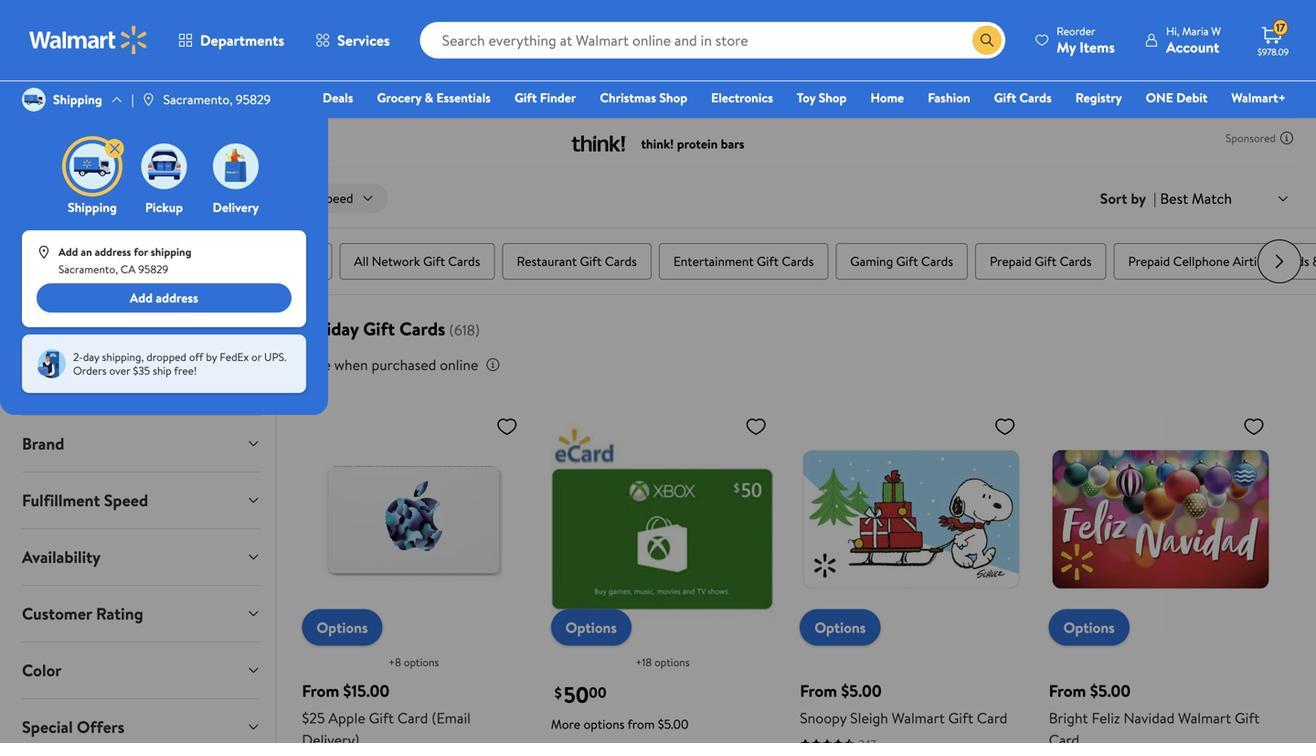 Task type: vqa. For each thing, say whether or not it's contained in the screenshot.
Pickup Today, 8Pm-9Pm
no



Task type: locate. For each thing, give the bounding box(es) containing it.
departments
[[200, 30, 284, 50]]

1 vertical spatial by
[[206, 349, 217, 365]]

 image inside delivery button
[[213, 144, 259, 189]]

cards inside gift cards link
[[1020, 89, 1052, 107]]

0 vertical spatial  image
[[141, 92, 156, 107]]

add inside add an address for shipping sacramento, ca 95829
[[59, 244, 78, 260]]

2 cards from the left
[[194, 252, 223, 270]]

$15.00
[[343, 680, 390, 703]]

from up $25
[[302, 680, 340, 703]]

2 horizontal spatial card
[[1049, 730, 1080, 743]]

1 vertical spatial |
[[1154, 188, 1157, 209]]

orders
[[73, 363, 107, 379]]

1 options from the left
[[317, 618, 368, 638]]

$5.00 inside from $5.00 bright feliz navidad walmart gift card
[[1091, 680, 1131, 703]]

add left 'an'
[[59, 244, 78, 260]]

cards
[[1020, 89, 1052, 107], [448, 252, 480, 270], [605, 252, 637, 270], [782, 252, 814, 270], [922, 252, 954, 270], [1060, 252, 1092, 270], [1278, 252, 1310, 270], [400, 316, 446, 342]]

toy shop
[[797, 89, 847, 107]]

essentials
[[437, 89, 491, 107]]

gift cards home
[[37, 252, 125, 270]]

2 horizontal spatial from
[[1049, 680, 1087, 703]]

(email
[[432, 708, 471, 728]]

cards left home
[[62, 252, 91, 270]]

1 horizontal spatial prepaid
[[1129, 252, 1171, 270]]

shipping down walmart image on the top left of the page
[[53, 90, 102, 108]]

95829 down for
[[138, 262, 168, 277]]

50
[[564, 680, 589, 711]]

0 horizontal spatial card
[[398, 708, 428, 728]]

0 horizontal spatial walmart
[[892, 708, 945, 728]]

cards inside prepaid gift cards link
[[1060, 252, 1092, 270]]

1 horizontal spatial 95829
[[236, 90, 271, 108]]

from $5.00 snoopy sleigh walmart gift card
[[800, 680, 1008, 728]]

 image left sacramento, 95829
[[141, 92, 156, 107]]

add down ca
[[130, 289, 153, 307]]

1 horizontal spatial options
[[584, 716, 625, 733]]

0 horizontal spatial cards
[[62, 252, 91, 270]]

one debit link
[[1138, 88, 1217, 107]]

+8
[[389, 655, 401, 670]]

$978.09
[[1258, 46, 1290, 58]]

walmart image
[[29, 26, 148, 55]]

4 tab from the top
[[7, 473, 276, 529]]

network
[[372, 252, 420, 270]]

options right "+18"
[[655, 655, 690, 670]]

egift cards link
[[147, 243, 238, 280]]

price
[[298, 355, 331, 375]]

0 horizontal spatial sacramento,
[[59, 262, 118, 277]]

ad disclaimer and feedback image
[[1280, 131, 1295, 145]]

1 horizontal spatial  image
[[141, 92, 156, 107]]

when
[[334, 355, 368, 375]]

from up bright
[[1049, 680, 1087, 703]]

account
[[1167, 37, 1220, 57]]

1 horizontal spatial by
[[1132, 188, 1147, 209]]

1 horizontal spatial cards
[[194, 252, 223, 270]]

& right next slide for chipmodule list icon at the top of page
[[1313, 252, 1317, 270]]

 image inside pickup button
[[141, 144, 187, 189]]

from inside "from $5.00 snoopy sleigh walmart gift card"
[[800, 680, 838, 703]]

walmart
[[892, 708, 945, 728], [1179, 708, 1232, 728]]

$5.00 inside "from $5.00 snoopy sleigh walmart gift card"
[[842, 680, 882, 703]]

 image down walmart image on the top left of the page
[[22, 88, 46, 112]]

from for from $15.00
[[302, 680, 340, 703]]

options for bright feliz navidad walmart gift card image
[[1064, 618, 1115, 638]]

options for +18
[[655, 655, 690, 670]]

1 from from the left
[[302, 680, 340, 703]]

0 vertical spatial sacramento,
[[163, 90, 233, 108]]

1 tab from the top
[[7, 303, 276, 359]]

| inside sort and filter section element
[[1154, 188, 1157, 209]]

prepaid cellphone airtime cards &
[[1129, 252, 1317, 270]]

options
[[404, 655, 439, 670], [655, 655, 690, 670], [584, 716, 625, 733]]

by right sort
[[1132, 188, 1147, 209]]

2 options from the left
[[566, 618, 617, 638]]

gift
[[515, 89, 537, 107], [995, 89, 1017, 107], [37, 252, 58, 270], [260, 252, 282, 270], [423, 252, 445, 270], [580, 252, 602, 270], [757, 252, 779, 270], [897, 252, 919, 270], [1035, 252, 1057, 270], [363, 316, 395, 342], [369, 708, 394, 728], [949, 708, 974, 728], [1235, 708, 1261, 728]]

egift
[[162, 252, 191, 270]]

4 options link from the left
[[1049, 610, 1130, 646]]

$
[[555, 683, 562, 703]]

 image left 2-
[[37, 349, 66, 379]]

pickup
[[145, 198, 183, 216]]

shipping up 'an'
[[68, 198, 117, 216]]

shop right toy
[[819, 89, 847, 107]]

1 horizontal spatial card
[[977, 708, 1008, 728]]

 image left 'an'
[[37, 245, 51, 260]]

1 horizontal spatial shop
[[819, 89, 847, 107]]

4 options from the left
[[1064, 618, 1115, 638]]

shipping
[[53, 90, 102, 108], [68, 198, 117, 216]]

0 horizontal spatial from
[[302, 680, 340, 703]]

1 vertical spatial add
[[130, 289, 153, 307]]

0 vertical spatial &
[[425, 89, 434, 107]]

95829
[[236, 90, 271, 108], [138, 262, 168, 277]]

1 options link from the left
[[302, 610, 383, 646]]

sort by |
[[1101, 188, 1157, 209]]

cards
[[62, 252, 91, 270], [194, 252, 223, 270]]

deals link
[[315, 88, 362, 107]]

by inside sort and filter section element
[[1132, 188, 1147, 209]]

walmart inside "from $5.00 snoopy sleigh walmart gift card"
[[892, 708, 945, 728]]

pickup button
[[138, 139, 191, 216]]

walmart right navidad
[[1179, 708, 1232, 728]]

$5.00 up the "feliz"
[[1091, 680, 1131, 703]]

1 vertical spatial address
[[156, 289, 198, 307]]

1 horizontal spatial address
[[156, 289, 198, 307]]

8 tab from the top
[[7, 700, 276, 743]]

from inside from $5.00 bright feliz navidad walmart gift card
[[1049, 680, 1087, 703]]

1 walmart from the left
[[892, 708, 945, 728]]

registry
[[1076, 89, 1123, 107]]

3 options from the left
[[815, 618, 866, 638]]

bright
[[1049, 708, 1089, 728]]

tab
[[7, 303, 276, 359], [7, 359, 276, 415], [7, 416, 276, 472], [7, 473, 276, 529], [7, 530, 276, 585], [7, 586, 276, 642], [7, 643, 276, 699], [7, 700, 276, 743]]

17
[[1277, 20, 1286, 35]]

6 tab from the top
[[7, 586, 276, 642]]

card down bright
[[1049, 730, 1080, 743]]

shop inside christmas shop link
[[660, 89, 688, 107]]

address
[[95, 244, 131, 260], [156, 289, 198, 307]]

1 vertical spatial 95829
[[138, 262, 168, 277]]

fashion
[[928, 89, 971, 107]]

0 vertical spatial add
[[59, 244, 78, 260]]

| down walmart image on the top left of the page
[[132, 90, 134, 108]]

 image for 2-
[[37, 349, 66, 379]]

 image left pickup button
[[70, 144, 115, 189]]

gift finder
[[260, 252, 318, 270]]

delivery)
[[302, 730, 360, 743]]

00
[[589, 683, 607, 703]]

feliz
[[1092, 708, 1121, 728]]

address inside button
[[156, 289, 198, 307]]

$5.00 up sleigh
[[842, 680, 882, 703]]

2 prepaid from the left
[[1129, 252, 1171, 270]]

2 from from the left
[[800, 680, 838, 703]]

 image
[[22, 88, 46, 112], [70, 144, 115, 189], [141, 144, 187, 189], [213, 144, 259, 189], [37, 245, 51, 260]]

 image up pickup
[[141, 144, 187, 189]]

options link for the snoopy sleigh walmart gift card image
[[800, 610, 881, 646]]

sacramento, inside add an address for shipping sacramento, ca 95829
[[59, 262, 118, 277]]

shop right christmas in the top of the page
[[660, 89, 688, 107]]

2 horizontal spatial options
[[655, 655, 690, 670]]

&
[[425, 89, 434, 107], [1313, 252, 1317, 270]]

| right sort
[[1154, 188, 1157, 209]]

Search search field
[[420, 22, 1006, 59]]

1 horizontal spatial from
[[800, 680, 838, 703]]

next slide for chipmodule list image
[[1258, 240, 1302, 284]]

from inside from $15.00 $25 apple gift card (email delivery)
[[302, 680, 340, 703]]

options for +8
[[404, 655, 439, 670]]

1 horizontal spatial walmart
[[1179, 708, 1232, 728]]

entertainment gift cards
[[674, 252, 814, 270]]

add inside button
[[130, 289, 153, 307]]

price when purchased online
[[298, 355, 479, 375]]

$5.00 right from
[[658, 716, 689, 733]]

grocery & essentials
[[377, 89, 491, 107]]

prepaid for prepaid cellphone airtime cards &
[[1129, 252, 1171, 270]]

1 vertical spatial sacramento,
[[59, 262, 118, 277]]

free!
[[174, 363, 197, 379]]

prepaid gift cards
[[990, 252, 1092, 270]]

2 shop from the left
[[819, 89, 847, 107]]

options down the 00
[[584, 716, 625, 733]]

1 prepaid from the left
[[990, 252, 1032, 270]]

0 horizontal spatial options
[[404, 655, 439, 670]]

$35
[[133, 363, 150, 379]]

Walmart Site-Wide search field
[[420, 22, 1006, 59]]

2 options link from the left
[[551, 610, 632, 646]]

1 vertical spatial &
[[1313, 252, 1317, 270]]

add to favorites list, $25 apple gift card (email delivery) image
[[496, 415, 518, 438]]

0 vertical spatial address
[[95, 244, 131, 260]]

3 options link from the left
[[800, 610, 881, 646]]

card left the (email in the bottom left of the page
[[398, 708, 428, 728]]

shop inside toy shop link
[[819, 89, 847, 107]]

0 horizontal spatial |
[[132, 90, 134, 108]]

all network gift cards
[[354, 252, 480, 270]]

2 walmart from the left
[[1179, 708, 1232, 728]]

delivery button
[[209, 139, 262, 216]]

1 horizontal spatial sacramento,
[[163, 90, 233, 108]]

 image up delivery
[[213, 144, 259, 189]]

$ 50 00
[[555, 680, 607, 711]]

1 horizontal spatial $5.00
[[842, 680, 882, 703]]

address down the egift
[[156, 289, 198, 307]]

0 horizontal spatial prepaid
[[990, 252, 1032, 270]]

address inside add an address for shipping sacramento, ca 95829
[[95, 244, 131, 260]]

 image for delivery
[[213, 144, 259, 189]]

0 horizontal spatial address
[[95, 244, 131, 260]]

add for add an address for shipping sacramento, ca 95829
[[59, 244, 78, 260]]

0 vertical spatial 95829
[[236, 90, 271, 108]]

0 horizontal spatial  image
[[37, 349, 66, 379]]

0 vertical spatial by
[[1132, 188, 1147, 209]]

& right grocery
[[425, 89, 434, 107]]

0 horizontal spatial 95829
[[138, 262, 168, 277]]

options link for xbox $50 gift card - [digital] "image"
[[551, 610, 632, 646]]

options
[[317, 618, 368, 638], [566, 618, 617, 638], [815, 618, 866, 638], [1064, 618, 1115, 638]]

add
[[59, 244, 78, 260], [130, 289, 153, 307]]

walmart right sleigh
[[892, 708, 945, 728]]

card left bright
[[977, 708, 1008, 728]]

options link for $25 apple gift card (email delivery) image
[[302, 610, 383, 646]]

options for xbox $50 gift card - [digital] "image"
[[566, 618, 617, 638]]

address up ca
[[95, 244, 131, 260]]

95829 down departments
[[236, 90, 271, 108]]

prepaid for prepaid gift cards
[[990, 252, 1032, 270]]

from up snoopy
[[800, 680, 838, 703]]

1 vertical spatial shipping
[[68, 198, 117, 216]]

card
[[398, 708, 428, 728], [977, 708, 1008, 728], [1049, 730, 1080, 743]]

walmart+ link
[[1224, 88, 1295, 107]]

cards for gift
[[62, 252, 91, 270]]

reorder
[[1057, 23, 1096, 39]]

prepaid gift cards link
[[976, 243, 1107, 280]]

services button
[[300, 18, 406, 62]]

2 horizontal spatial $5.00
[[1091, 680, 1131, 703]]

0 horizontal spatial shop
[[660, 89, 688, 107]]

0 horizontal spatial add
[[59, 244, 78, 260]]

by right off
[[206, 349, 217, 365]]

sleigh
[[851, 708, 889, 728]]

cards right the egift
[[194, 252, 223, 270]]

gift finder link
[[507, 88, 585, 107]]

1 horizontal spatial |
[[1154, 188, 1157, 209]]

options link for bright feliz navidad walmart gift card image
[[1049, 610, 1130, 646]]

finder
[[540, 89, 576, 107]]

 image inside shipping button
[[70, 144, 115, 189]]

0 horizontal spatial by
[[206, 349, 217, 365]]

ca
[[121, 262, 136, 277]]

1 vertical spatial  image
[[37, 349, 66, 379]]

options right the +8
[[404, 655, 439, 670]]

 image
[[141, 92, 156, 107], [37, 349, 66, 379]]

3 from from the left
[[1049, 680, 1087, 703]]

card inside from $5.00 bright feliz navidad walmart gift card
[[1049, 730, 1080, 743]]

gift inside "from $5.00 snoopy sleigh walmart gift card"
[[949, 708, 974, 728]]

deals
[[323, 89, 353, 107]]

sacramento, down 'an'
[[59, 262, 118, 277]]

sacramento, down 'departments' dropdown button
[[163, 90, 233, 108]]

1 shop from the left
[[660, 89, 688, 107]]

hi,
[[1167, 23, 1180, 39]]

1 horizontal spatial add
[[130, 289, 153, 307]]

1 cards from the left
[[62, 252, 91, 270]]

from
[[302, 680, 340, 703], [800, 680, 838, 703], [1049, 680, 1087, 703]]

holiday
[[298, 316, 359, 342]]

debit
[[1177, 89, 1208, 107]]

walmart+
[[1232, 89, 1287, 107]]

options link
[[302, 610, 383, 646], [551, 610, 632, 646], [800, 610, 881, 646], [1049, 610, 1130, 646]]



Task type: describe. For each thing, give the bounding box(es) containing it.
restaurant
[[517, 252, 577, 270]]

toy
[[797, 89, 816, 107]]

bright feliz navidad walmart gift card image
[[1049, 408, 1273, 631]]

prepaid cellphone airtime cards & link
[[1114, 243, 1317, 280]]

delivery
[[213, 198, 259, 216]]

electronics
[[712, 89, 774, 107]]

an
[[81, 244, 92, 260]]

registry link
[[1068, 88, 1131, 107]]

snoopy sleigh walmart gift card image
[[800, 408, 1024, 631]]

options for the snoopy sleigh walmart gift card image
[[815, 618, 866, 638]]

+18
[[636, 655, 652, 670]]

restaurant gift cards
[[517, 252, 637, 270]]

day
[[83, 349, 99, 365]]

w
[[1212, 23, 1222, 39]]

legal information image
[[486, 358, 501, 372]]

 image for pickup
[[141, 144, 187, 189]]

add for add address
[[130, 289, 153, 307]]

gaming
[[851, 252, 894, 270]]

search icon image
[[980, 33, 995, 48]]

airtime
[[1233, 252, 1275, 270]]

finder
[[284, 252, 318, 270]]

shipping
[[151, 244, 192, 260]]

95829 inside add an address for shipping sacramento, ca 95829
[[138, 262, 168, 277]]

items
[[1080, 37, 1116, 57]]

0 horizontal spatial &
[[425, 89, 434, 107]]

electronics link
[[703, 88, 782, 107]]

services
[[338, 30, 390, 50]]

walmart inside from $5.00 bright feliz navidad walmart gift card
[[1179, 708, 1232, 728]]

add address
[[130, 289, 198, 307]]

maria
[[1183, 23, 1209, 39]]

(618)
[[449, 320, 480, 340]]

$5.00 for from $5.00 snoopy sleigh walmart gift card
[[842, 680, 882, 703]]

reorder my items
[[1057, 23, 1116, 57]]

home link
[[863, 88, 913, 107]]

toy shop link
[[789, 88, 855, 107]]

0 vertical spatial |
[[132, 90, 134, 108]]

shop for toy shop
[[819, 89, 847, 107]]

options for more
[[584, 716, 625, 733]]

home
[[871, 89, 905, 107]]

 image for shipping
[[22, 88, 46, 112]]

$5.00 for from $5.00 bright feliz navidad walmart gift card
[[1091, 680, 1131, 703]]

from $5.00 bright feliz navidad walmart gift card
[[1049, 680, 1261, 743]]

cards inside gaming gift cards link
[[922, 252, 954, 270]]

sort and filter section element
[[0, 169, 1317, 228]]

$25 apple gift card (email delivery) image
[[302, 408, 526, 631]]

over
[[109, 363, 130, 379]]

my
[[1057, 37, 1077, 57]]

snoopy
[[800, 708, 847, 728]]

1 horizontal spatial &
[[1313, 252, 1317, 270]]

gift inside from $15.00 $25 apple gift card (email delivery)
[[369, 708, 394, 728]]

gaming gift cards
[[851, 252, 954, 270]]

one
[[1147, 89, 1174, 107]]

shipping inside button
[[68, 198, 117, 216]]

dropped
[[147, 349, 187, 365]]

5 tab from the top
[[7, 530, 276, 585]]

ship
[[153, 363, 172, 379]]

shipping button
[[66, 139, 124, 216]]

0 horizontal spatial $5.00
[[658, 716, 689, 733]]

fedex
[[220, 349, 249, 365]]

from for from $5.00
[[1049, 680, 1087, 703]]

from
[[628, 716, 655, 733]]

add address button
[[37, 284, 292, 313]]

christmas shop
[[600, 89, 688, 107]]

gift cards link
[[986, 88, 1061, 107]]

sort
[[1101, 188, 1128, 209]]

gift cards
[[995, 89, 1052, 107]]

2-day shipping, dropped off by fedex or ups. orders over $35 ship free!
[[73, 349, 287, 379]]

ups.
[[264, 349, 287, 365]]

add to favorites list, xbox $50 gift card - [digital] image
[[746, 415, 767, 438]]

2 tab from the top
[[7, 359, 276, 415]]

entertainment
[[674, 252, 754, 270]]

cards inside all network gift cards link
[[448, 252, 480, 270]]

fashion link
[[920, 88, 979, 107]]

shop for christmas shop
[[660, 89, 688, 107]]

sacramento, 95829
[[163, 90, 271, 108]]

for
[[134, 244, 148, 260]]

0 vertical spatial shipping
[[53, 90, 102, 108]]

home
[[94, 252, 125, 270]]

card inside "from $5.00 snoopy sleigh walmart gift card"
[[977, 708, 1008, 728]]

departments button
[[163, 18, 300, 62]]

entertainment gift cards link
[[659, 243, 829, 280]]

cards for egift
[[194, 252, 223, 270]]

 image for sacramento,
[[141, 92, 156, 107]]

add to favorites list, snoopy sleigh walmart gift card image
[[995, 415, 1017, 438]]

apple
[[329, 708, 366, 728]]

3 tab from the top
[[7, 416, 276, 472]]

+8 options
[[389, 655, 439, 670]]

navidad
[[1124, 708, 1175, 728]]

all network gift cards link
[[340, 243, 495, 280]]

cards inside entertainment gift cards link
[[782, 252, 814, 270]]

2-
[[73, 349, 83, 365]]

by inside "2-day shipping, dropped off by fedex or ups. orders over $35 ship free!"
[[206, 349, 217, 365]]

cellphone
[[1174, 252, 1230, 270]]

shipping,
[[102, 349, 144, 365]]

7 tab from the top
[[7, 643, 276, 699]]

$25
[[302, 708, 325, 728]]

one debit
[[1147, 89, 1208, 107]]

gift inside from $5.00 bright feliz navidad walmart gift card
[[1235, 708, 1261, 728]]

holiday gift cards (618)
[[298, 316, 480, 342]]

or
[[252, 349, 262, 365]]

sponsored
[[1226, 130, 1277, 146]]

cards inside restaurant gift cards link
[[605, 252, 637, 270]]

xbox $50 gift card - [digital] image
[[551, 408, 775, 631]]

gift finder link
[[245, 243, 332, 280]]

+18 options
[[636, 655, 690, 670]]

options for $25 apple gift card (email delivery) image
[[317, 618, 368, 638]]

card inside from $15.00 $25 apple gift card (email delivery)
[[398, 708, 428, 728]]

from $15.00 $25 apple gift card (email delivery)
[[302, 680, 471, 743]]

online
[[440, 355, 479, 375]]

christmas shop link
[[592, 88, 696, 107]]

hi, maria w account
[[1167, 23, 1222, 57]]

more options from $5.00
[[551, 716, 689, 733]]

cards inside prepaid cellphone airtime cards & link
[[1278, 252, 1310, 270]]

add to favorites list, bright feliz navidad walmart gift card image
[[1244, 415, 1266, 438]]



